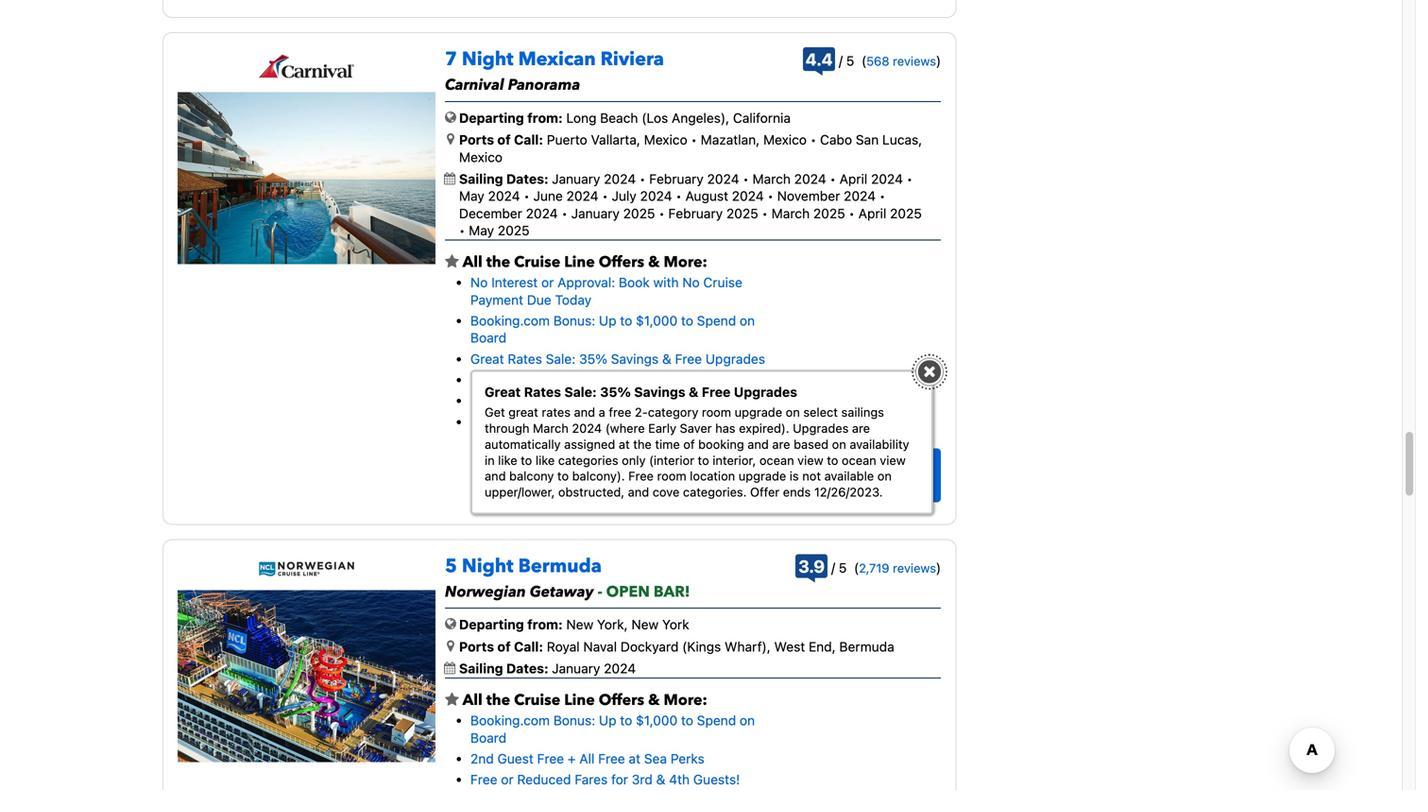 Task type: vqa. For each thing, say whether or not it's contained in the screenshot.
The Entitled
no



Task type: locate. For each thing, give the bounding box(es) containing it.
1 ports from the top
[[459, 132, 494, 148]]

0 vertical spatial booking.com bonus: up to $1,000 to spend on board link
[[471, 313, 755, 346]]

1 vertical spatial bonus:
[[554, 713, 596, 728]]

) for 5 night bermuda
[[937, 560, 941, 575]]

0 vertical spatial ports of call:
[[459, 132, 543, 148]]

from: up puerto
[[527, 110, 563, 126]]

1 from: from the top
[[527, 110, 563, 126]]

1 vertical spatial from:
[[527, 617, 563, 632]]

35%
[[579, 351, 608, 367], [600, 384, 631, 400]]

0 vertical spatial line
[[564, 252, 595, 272]]

5 left 568
[[847, 53, 855, 69]]

35% inside great rates sale: 35% savings & free upgrades get great rates and a free 2-category room upgrade on select sailings through march 2024 (where early saver has expired). upgrades are automatically assigned at the time of booking and are based on availability in like to like categories only (interior to interior, ocean view to ocean view and balcony to balcony). free room location upgrade is not available on upper/lower, obstructed, and cove categories. offer ends 12/26/2023.
[[600, 384, 631, 400]]

1 booking.com bonus: up to $1,000 to spend on board link from the top
[[471, 313, 755, 346]]

sale: up rates
[[565, 384, 597, 400]]

2 view from the left
[[880, 453, 906, 467]]

bonus: inside no interest or approval: book with no cruise payment due today booking.com bonus: up to $1,000 to spend on board great rates sale: 35% savings & free upgrades exclusive: up to $200 to spend on board! early saver sale: up to $50 to spend on board up to 2-category upgrade!
[[554, 313, 596, 328]]

1 no from the left
[[471, 275, 488, 290]]

2 sailing dates: from the top
[[459, 661, 552, 676]]

march
[[753, 171, 791, 187], [772, 205, 810, 221], [533, 421, 569, 435]]

0 vertical spatial saver
[[504, 393, 539, 408]]

ocean up available
[[842, 453, 877, 467]]

view down based
[[798, 453, 824, 467]]

the right star icon
[[486, 690, 510, 710]]

2 horizontal spatial mexico
[[764, 132, 807, 148]]

2 vertical spatial upgrades
[[793, 421, 849, 435]]

5 up norwegian at the bottom left of page
[[445, 553, 457, 579]]

0 vertical spatial may
[[459, 188, 485, 204]]

1 horizontal spatial saver
[[680, 421, 712, 435]]

2 vertical spatial the
[[486, 690, 510, 710]]

sale: inside great rates sale: 35% savings & free upgrades get great rates and a free 2-category room upgrade on select sailings through march 2024 (where early saver has expired). upgrades are automatically assigned at the time of booking and are based on availability in like to like categories only (interior to interior, ocean view to ocean view and balcony to balcony). free room location upgrade is not available on upper/lower, obstructed, and cove categories. offer ends 12/26/2023.
[[565, 384, 597, 400]]

all right star icon
[[463, 690, 483, 710]]

ports right map marker image in the bottom of the page
[[459, 639, 494, 654]]

spend
[[697, 313, 736, 328], [623, 372, 662, 387], [656, 393, 695, 408], [697, 713, 736, 728]]

1 vertical spatial room
[[657, 469, 687, 483]]

1 vertical spatial offers
[[599, 690, 645, 710]]

saver inside great rates sale: 35% savings & free upgrades get great rates and a free 2-category room upgrade on select sailings through march 2024 (where early saver has expired). upgrades are automatically assigned at the time of booking and are based on availability in like to like categories only (interior to interior, ocean view to ocean view and balcony to balcony). free room location upgrade is not available on upper/lower, obstructed, and cove categories. offer ends 12/26/2023.
[[680, 421, 712, 435]]

5 inside the 3.9 / 5 ( 2,719 reviews )
[[839, 560, 847, 575]]

november
[[777, 188, 840, 204]]

free left +
[[537, 751, 564, 766]]

2 all the cruise line offers & more: from the top
[[459, 690, 708, 710]]

of right time
[[684, 437, 695, 451]]

2 line from the top
[[564, 690, 595, 710]]

0 horizontal spatial saver
[[504, 393, 539, 408]]

2 from: from the top
[[527, 617, 563, 632]]

great rates sale: 35% savings & free upgrades link
[[471, 351, 765, 367]]

1 ports of call: from the top
[[459, 132, 543, 148]]

upgrades down select
[[793, 421, 849, 435]]

1 vertical spatial early
[[648, 421, 677, 435]]

1 horizontal spatial bermuda
[[840, 639, 895, 654]]

) inside 4.4 / 5 ( 568 reviews )
[[937, 53, 941, 69]]

categories.
[[683, 485, 747, 499]]

sailings
[[842, 405, 884, 419]]

location
[[690, 469, 735, 483]]

0 vertical spatial (
[[862, 53, 867, 69]]

of inside great rates sale: 35% savings & free upgrades get great rates and a free 2-category room upgrade on select sailings through march 2024 (where early saver has expired). upgrades are automatically assigned at the time of booking and are based on availability in like to like categories only (interior to interior, ocean view to ocean view and balcony to balcony). free room location upgrade is not available on upper/lower, obstructed, and cove categories. offer ends 12/26/2023.
[[684, 437, 695, 451]]

0 vertical spatial cruise
[[514, 252, 561, 272]]

2 booking.com from the top
[[471, 713, 550, 728]]

open
[[606, 582, 650, 602]]

( inside 4.4 / 5 ( 568 reviews )
[[862, 53, 867, 69]]

free or reduced fares for 3rd & 4th guests! link
[[471, 772, 740, 787]]

2- right free at the bottom
[[635, 405, 648, 419]]

1 vertical spatial departing
[[459, 617, 524, 632]]

1 more: from the top
[[664, 252, 708, 272]]

2 booking.com bonus: up to $1,000 to spend on board link from the top
[[471, 713, 755, 745]]

1 vertical spatial (
[[854, 560, 859, 575]]

2 vertical spatial all
[[580, 751, 595, 766]]

offers up book
[[599, 252, 645, 272]]

/ inside 4.4 / 5 ( 568 reviews )
[[839, 53, 843, 69]]

early saver sale: up to $50 to spend on board link
[[471, 393, 754, 408]]

saver down exclusive:
[[504, 393, 539, 408]]

1 vertical spatial more:
[[664, 690, 708, 710]]

ports
[[459, 132, 494, 148], [459, 639, 494, 654]]

1 horizontal spatial or
[[542, 275, 554, 290]]

call:
[[514, 132, 543, 148], [514, 639, 543, 654]]

0 vertical spatial sailing
[[459, 171, 503, 187]]

1 vertical spatial the
[[633, 437, 652, 451]]

0 vertical spatial march
[[753, 171, 791, 187]]

0 horizontal spatial /
[[677, 464, 681, 480]]

night up carnival
[[462, 46, 514, 72]]

1 vertical spatial $1,000
[[636, 713, 678, 728]]

or inside no interest or approval: book with no cruise payment due today booking.com bonus: up to $1,000 to spend on board great rates sale: 35% savings & free upgrades exclusive: up to $200 to spend on board! early saver sale: up to $50 to spend on board up to 2-category upgrade!
[[542, 275, 554, 290]]

february down the august
[[669, 205, 723, 221]]

bermuda inside 5 night bermuda norwegian getaway - open bar!
[[518, 553, 602, 579]]

1 horizontal spatial view
[[880, 453, 906, 467]]

1 vertical spatial booking.com
[[471, 713, 550, 728]]

568
[[867, 54, 890, 68]]

bonus: up +
[[554, 713, 596, 728]]

get
[[485, 405, 505, 419]]

0 vertical spatial from:
[[527, 110, 563, 126]]

savings up exclusive: up to $200 to spend on board! link
[[611, 351, 659, 367]]

sailing
[[459, 171, 503, 187], [459, 661, 503, 676]]

1 horizontal spatial 2-
[[635, 405, 648, 419]]

a
[[599, 405, 606, 419]]

(kings
[[682, 639, 721, 654]]

board!
[[685, 372, 725, 387]]

2024 up "november"
[[795, 171, 827, 187]]

globe image for 7 night mexican riviera
[[445, 110, 456, 124]]

0 horizontal spatial room
[[657, 469, 687, 483]]

board up 2nd
[[471, 730, 507, 745]]

spend up perks
[[697, 713, 736, 728]]

/ right 4.4
[[839, 53, 843, 69]]

1 vertical spatial ports
[[459, 639, 494, 654]]

$1,000 up sea
[[636, 713, 678, 728]]

departing for 5 night bermuda
[[459, 617, 524, 632]]

like
[[498, 453, 517, 467], [536, 453, 555, 467]]

may down december
[[469, 223, 494, 238]]

on inside booking.com bonus: up to $1,000 to spend on board 2nd guest free + all free at sea perks free or reduced fares for 3rd & 4th guests!
[[740, 713, 755, 728]]

night for 7
[[462, 46, 514, 72]]

booking.com up 'guest'
[[471, 713, 550, 728]]

no interest or approval: book with no cruise payment due today booking.com bonus: up to $1,000 to spend on board great rates sale: 35% savings & free upgrades exclusive: up to $200 to spend on board! early saver sale: up to $50 to spend on board up to 2-category upgrade!
[[471, 275, 765, 429]]

1 vertical spatial at
[[629, 751, 641, 766]]

mexico
[[644, 132, 688, 148], [764, 132, 807, 148], [459, 149, 503, 165]]

1 vertical spatial 35%
[[600, 384, 631, 400]]

) right 2,719
[[937, 560, 941, 575]]

are down expired).
[[772, 437, 791, 451]]

/ inside the 3.9 / 5 ( 2,719 reviews )
[[832, 560, 835, 575]]

2024 down naval at the bottom left of page
[[604, 661, 636, 676]]

1 night from the top
[[462, 46, 514, 72]]

5 inside 4.4 / 5 ( 568 reviews )
[[847, 53, 855, 69]]

2 horizontal spatial /
[[839, 53, 843, 69]]

2 night from the top
[[462, 553, 514, 579]]

early up time
[[648, 421, 677, 435]]

mazatlan,
[[701, 132, 760, 148]]

bermuda up the getaway
[[518, 553, 602, 579]]

2 vertical spatial march
[[533, 421, 569, 435]]

upgrades up the board!
[[706, 351, 765, 367]]

march up "november"
[[753, 171, 791, 187]]

0 vertical spatial the
[[486, 252, 510, 272]]

0 vertical spatial offers
[[599, 252, 645, 272]]

1 offers from the top
[[599, 252, 645, 272]]

all the cruise line offers & more: for 5 night bermuda
[[459, 690, 708, 710]]

of right map marker image in the bottom of the page
[[498, 639, 511, 654]]

& inside booking.com bonus: up to $1,000 to spend on board 2nd guest free + all free at sea perks free or reduced fares for 3rd & 4th guests!
[[656, 772, 666, 787]]

1 line from the top
[[564, 252, 595, 272]]

line
[[564, 252, 595, 272], [564, 690, 595, 710]]

exclusive: up to $200 to spend on board! link
[[471, 372, 725, 387]]

0 horizontal spatial new
[[566, 617, 594, 632]]

board
[[471, 330, 507, 346], [718, 393, 754, 408], [471, 730, 507, 745]]

early down exclusive:
[[471, 393, 501, 408]]

the inside great rates sale: 35% savings & free upgrades get great rates and a free 2-category room upgrade on select sailings through march 2024 (where early saver has expired). upgrades are automatically assigned at the time of booking and are based on availability in like to like categories only (interior to interior, ocean view to ocean view and balcony to balcony). free room location upgrade is not available on upper/lower, obstructed, and cove categories. offer ends 12/26/2023.
[[633, 437, 652, 451]]

1 ) from the top
[[937, 53, 941, 69]]

to up 2nd guest free + all free at sea perks link
[[620, 713, 633, 728]]

( inside the 3.9 / 5 ( 2,719 reviews )
[[854, 560, 859, 575]]

2 reviews from the top
[[893, 561, 937, 575]]

1 dates: from the top
[[507, 171, 549, 187]]

line down january 2024
[[564, 690, 595, 710]]

reviews inside 4.4 / 5 ( 568 reviews )
[[893, 54, 937, 68]]

0 horizontal spatial mexico
[[459, 149, 503, 165]]

1 sailing from the top
[[459, 171, 503, 187]]

1 vertical spatial ports of call:
[[459, 639, 543, 654]]

royal naval dockyard (kings wharf), west end, bermuda
[[547, 639, 895, 654]]

2 sailing from the top
[[459, 661, 503, 676]]

2 ) from the top
[[937, 560, 941, 575]]

night inside 7 night mexican riviera carnival panorama
[[462, 46, 514, 72]]

from
[[528, 464, 557, 480]]

$1,000 inside no interest or approval: book with no cruise payment due today booking.com bonus: up to $1,000 to spend on board great rates sale: 35% savings & free upgrades exclusive: up to $200 to spend on board! early saver sale: up to $50 to spend on board up to 2-category upgrade!
[[636, 313, 678, 328]]

35% up free at the bottom
[[600, 384, 631, 400]]

1 vertical spatial sailing dates:
[[459, 661, 552, 676]]

1 vertical spatial saver
[[680, 421, 712, 435]]

sailing dates: for 5 night bermuda
[[459, 661, 552, 676]]

0 vertical spatial 35%
[[579, 351, 608, 367]]

line for 5 night bermuda
[[564, 690, 595, 710]]

night
[[462, 46, 514, 72], [462, 553, 514, 579]]

/ up cove
[[677, 464, 681, 480]]

january
[[552, 171, 600, 187], [571, 205, 620, 221], [552, 661, 600, 676]]

0 vertical spatial /
[[839, 53, 843, 69]]

saver
[[504, 393, 539, 408], [680, 421, 712, 435]]

itinerary
[[846, 466, 904, 484]]

($61 / night)
[[649, 464, 717, 480]]

january for january 2024 • february 2024 • march 2024 • april 2024 • may 2024 • june 2024 • july 2024 • august 2024 • november 2024 • december 2024 • january 2025 • february 2025 • march 2025 • april 2025 • may 2025
[[552, 171, 600, 187]]

are down sailings
[[852, 421, 870, 435]]

2 departing from the top
[[459, 617, 524, 632]]

1 horizontal spatial /
[[832, 560, 835, 575]]

bonus: down today
[[554, 313, 596, 328]]

asterisk image
[[640, 458, 647, 465]]

1 new from the left
[[566, 617, 594, 632]]

2 vertical spatial board
[[471, 730, 507, 745]]

at down (where
[[619, 437, 630, 451]]

all right star image
[[463, 252, 483, 272]]

room
[[702, 405, 732, 419], [657, 469, 687, 483]]

0 vertical spatial globe image
[[445, 110, 456, 124]]

booking.com inside booking.com bonus: up to $1,000 to spend on board 2nd guest free + all free at sea perks free or reduced fares for 3rd & 4th guests!
[[471, 713, 550, 728]]

1 horizontal spatial no
[[683, 275, 700, 290]]

view down the availability
[[880, 453, 906, 467]]

january for january 2024
[[552, 661, 600, 676]]

0 vertical spatial reviews
[[893, 54, 937, 68]]

or inside booking.com bonus: up to $1,000 to spend on board 2nd guest free + all free at sea perks free or reduced fares for 3rd & 4th guests!
[[501, 772, 514, 787]]

cruise for 7 night mexican riviera
[[514, 252, 561, 272]]

available
[[825, 469, 874, 483]]

and down expired).
[[748, 437, 769, 451]]

the for 7 night mexican riviera
[[486, 252, 510, 272]]

great inside great rates sale: 35% savings & free upgrades get great rates and a free 2-category room upgrade on select sailings through march 2024 (where early saver has expired). upgrades are automatically assigned at the time of booking and are based on availability in like to like categories only (interior to interior, ocean view to ocean view and balcony to balcony). free room location upgrade is not available on upper/lower, obstructed, and cove categories. offer ends 12/26/2023.
[[485, 384, 521, 400]]

1 call: from the top
[[514, 132, 543, 148]]

upgrade up 'offer'
[[739, 469, 786, 483]]

2 globe image from the top
[[445, 617, 456, 631]]

0 horizontal spatial like
[[498, 453, 517, 467]]

spend inside booking.com bonus: up to $1,000 to spend on board 2nd guest free + all free at sea perks free or reduced fares for 3rd & 4th guests!
[[697, 713, 736, 728]]

at
[[619, 437, 630, 451], [629, 751, 641, 766]]

mexico down (los
[[644, 132, 688, 148]]

norwegian cruise line image
[[258, 561, 355, 577]]

0 vertical spatial night
[[462, 46, 514, 72]]

) for 7 night mexican riviera
[[937, 53, 941, 69]]

from: for 7 night mexican riviera
[[527, 110, 563, 126]]

up
[[599, 313, 617, 328], [534, 372, 552, 387], [576, 393, 593, 408], [471, 414, 488, 429], [599, 713, 617, 728]]

at left sea
[[629, 751, 641, 766]]

carnival cruise line image
[[258, 54, 355, 79]]

booking.com bonus: up to $1,000 to spend on board link up the great rates sale: 35% savings & free upgrades link
[[471, 313, 755, 346]]

0 vertical spatial upgrades
[[706, 351, 765, 367]]

offer
[[750, 485, 780, 499]]

york,
[[597, 617, 628, 632]]

1 $1,000 from the top
[[636, 313, 678, 328]]

($61
[[649, 464, 677, 480]]

spend up the board!
[[697, 313, 736, 328]]

) inside the 3.9 / 5 ( 2,719 reviews )
[[937, 560, 941, 575]]

2 dates: from the top
[[507, 661, 549, 676]]

sale: up the up to 2-category upgrade! link
[[542, 393, 572, 408]]

2 no from the left
[[683, 275, 700, 290]]

2 bonus: from the top
[[554, 713, 596, 728]]

reviews inside the 3.9 / 5 ( 2,719 reviews )
[[893, 561, 937, 575]]

) right 568
[[937, 53, 941, 69]]

1 horizontal spatial like
[[536, 453, 555, 467]]

0 vertical spatial or
[[542, 275, 554, 290]]

1 departing from the top
[[459, 110, 524, 126]]

cabo san lucas, mexico
[[459, 132, 923, 165]]

2024 up the august
[[707, 171, 739, 187]]

or up the due
[[542, 275, 554, 290]]

of for 7 night mexican riviera
[[498, 132, 511, 148]]

call: for 5 night bermuda
[[514, 639, 543, 654]]

1 vertical spatial reviews
[[893, 561, 937, 575]]

0 vertical spatial ports
[[459, 132, 494, 148]]

san
[[856, 132, 879, 148]]

globe image up map marker icon
[[445, 110, 456, 124]]

bonus:
[[554, 313, 596, 328], [554, 713, 596, 728]]

& inside no interest or approval: book with no cruise payment due today booking.com bonus: up to $1,000 to spend on board great rates sale: 35% savings & free upgrades exclusive: up to $200 to spend on board! early saver sale: up to $50 to spend on board up to 2-category upgrade!
[[662, 351, 672, 367]]

guest
[[498, 751, 534, 766]]

1 vertical spatial rates
[[524, 384, 561, 400]]

board inside booking.com bonus: up to $1,000 to spend on board 2nd guest free + all free at sea perks free or reduced fares for 3rd & 4th guests!
[[471, 730, 507, 745]]

1 sailing dates: from the top
[[459, 171, 552, 187]]

april
[[840, 171, 868, 187], [859, 205, 887, 221]]

ports of call: right map marker icon
[[459, 132, 543, 148]]

1 like from the left
[[498, 453, 517, 467]]

1 vertical spatial booking.com bonus: up to $1,000 to spend on board link
[[471, 713, 755, 745]]

$50
[[612, 393, 637, 408]]

0 horizontal spatial view
[[798, 453, 824, 467]]

1 vertical spatial are
[[772, 437, 791, 451]]

1 vertical spatial april
[[859, 205, 887, 221]]

0 vertical spatial departing
[[459, 110, 524, 126]]

0 vertical spatial all the cruise line offers & more:
[[459, 252, 708, 272]]

2 vertical spatial of
[[498, 639, 511, 654]]

automatically
[[485, 437, 561, 451]]

0 horizontal spatial or
[[501, 772, 514, 787]]

for
[[611, 772, 628, 787]]

dates:
[[507, 171, 549, 187], [507, 661, 549, 676]]

0 vertical spatial rates
[[508, 351, 542, 367]]

savings up category
[[634, 384, 686, 400]]

cruise for 5 night bermuda
[[514, 690, 561, 710]]

all
[[463, 252, 483, 272], [463, 690, 483, 710], [580, 751, 595, 766]]

interior
[[476, 464, 525, 480]]

reviews right 2,719
[[893, 561, 937, 575]]

cruise inside no interest or approval: book with no cruise payment due today booking.com bonus: up to $1,000 to spend on board great rates sale: 35% savings & free upgrades exclusive: up to $200 to spend on board! early saver sale: up to $50 to spend on board up to 2-category upgrade!
[[704, 275, 743, 290]]

1 horizontal spatial ocean
[[842, 453, 877, 467]]

1 vertical spatial upgrade
[[739, 469, 786, 483]]

1 all the cruise line offers & more: from the top
[[459, 252, 708, 272]]

1 vertical spatial call:
[[514, 639, 543, 654]]

the up interest
[[486, 252, 510, 272]]

march down rates
[[533, 421, 569, 435]]

2,719 reviews link
[[859, 561, 937, 575]]

night inside 5 night bermuda norwegian getaway - open bar!
[[462, 553, 514, 579]]

5 inside 5 night bermuda norwegian getaway - open bar!
[[445, 553, 457, 579]]

2 vertical spatial /
[[832, 560, 835, 575]]

( right 4.4
[[862, 53, 867, 69]]

/ for 7 night mexican riviera
[[839, 53, 843, 69]]

2-
[[635, 405, 648, 419], [508, 414, 522, 429]]

all inside booking.com bonus: up to $1,000 to spend on board 2nd guest free + all free at sea perks free or reduced fares for 3rd & 4th guests!
[[580, 751, 595, 766]]

has
[[716, 421, 736, 435]]

cabo
[[820, 132, 852, 148]]

california
[[733, 110, 791, 126]]

reduced
[[517, 772, 571, 787]]

all the cruise line offers & more: up approval:
[[459, 252, 708, 272]]

1 vertical spatial of
[[684, 437, 695, 451]]

1 vertical spatial savings
[[634, 384, 686, 400]]

reviews
[[893, 54, 937, 68], [893, 561, 937, 575]]

great up get
[[485, 384, 521, 400]]

2024
[[604, 171, 636, 187], [707, 171, 739, 187], [795, 171, 827, 187], [871, 171, 903, 187], [488, 188, 520, 204], [567, 188, 599, 204], [640, 188, 672, 204], [732, 188, 764, 204], [844, 188, 876, 204], [526, 205, 558, 221], [572, 421, 602, 435], [604, 661, 636, 676]]

0 vertical spatial upgrade
[[735, 405, 783, 419]]

0 vertical spatial all
[[463, 252, 483, 272]]

departing down carnival
[[459, 110, 524, 126]]

1 horizontal spatial are
[[852, 421, 870, 435]]

rates up rates
[[524, 384, 561, 400]]

2 offers from the top
[[599, 690, 645, 710]]

1 vertical spatial dates:
[[507, 661, 549, 676]]

ocean
[[760, 453, 794, 467], [842, 453, 877, 467]]

more: for 5 night bermuda
[[664, 690, 708, 710]]

departing down norwegian at the bottom left of page
[[459, 617, 524, 632]]

departing for 7 night mexican riviera
[[459, 110, 524, 126]]

2 ports from the top
[[459, 639, 494, 654]]

today
[[555, 292, 592, 307]]

1 horizontal spatial mexico
[[644, 132, 688, 148]]

ports of call: right map marker image in the bottom of the page
[[459, 639, 543, 654]]

call: left puerto
[[514, 132, 543, 148]]

july
[[612, 188, 637, 204]]

2 vertical spatial january
[[552, 661, 600, 676]]

0 horizontal spatial (
[[854, 560, 859, 575]]

great
[[471, 351, 504, 367], [485, 384, 521, 400]]

2 $1,000 from the top
[[636, 713, 678, 728]]

new up dockyard
[[632, 617, 659, 632]]

booking.com bonus: up to $1,000 to spend on board 2nd guest free + all free at sea perks free or reduced fares for 3rd & 4th guests!
[[471, 713, 755, 787]]

0 horizontal spatial no
[[471, 275, 488, 290]]

0 vertical spatial sailing dates:
[[459, 171, 552, 187]]

2025
[[623, 205, 655, 221], [727, 205, 759, 221], [814, 205, 846, 221], [890, 205, 922, 221], [498, 223, 530, 238]]

mexico up december
[[459, 149, 503, 165]]

saver inside no interest or approval: book with no cruise payment due today booking.com bonus: up to $1,000 to spend on board great rates sale: 35% savings & free upgrades exclusive: up to $200 to spend on board! early saver sale: up to $50 to spend on board up to 2-category upgrade!
[[504, 393, 539, 408]]

1 globe image from the top
[[445, 110, 456, 124]]

( right 3.9
[[854, 560, 859, 575]]

more:
[[664, 252, 708, 272], [664, 690, 708, 710]]

night for 5
[[462, 553, 514, 579]]

0 vertical spatial )
[[937, 53, 941, 69]]

interior,
[[713, 453, 756, 467]]

line up approval:
[[564, 252, 595, 272]]

1 vertical spatial board
[[718, 393, 754, 408]]

0 horizontal spatial early
[[471, 393, 501, 408]]

globe image
[[445, 110, 456, 124], [445, 617, 456, 631]]

calendar image
[[444, 662, 456, 674]]

long
[[566, 110, 597, 126]]

2 more: from the top
[[664, 690, 708, 710]]

to up available
[[827, 453, 839, 467]]

bar!
[[654, 582, 690, 602]]

the for 5 night bermuda
[[486, 690, 510, 710]]

to left great
[[492, 414, 504, 429]]

sailing right calendar image
[[459, 171, 503, 187]]

the up asterisk icon
[[633, 437, 652, 451]]

mexico down california
[[764, 132, 807, 148]]

booking.com bonus: up to $1,000 to spend on board link
[[471, 313, 755, 346], [471, 713, 755, 745]]

line for 7 night mexican riviera
[[564, 252, 595, 272]]

february down cabo san lucas, mexico at the top of page
[[649, 171, 704, 187]]

5 right 3.9
[[839, 560, 847, 575]]

2 call: from the top
[[514, 639, 543, 654]]

category
[[522, 414, 578, 429]]

view
[[798, 453, 824, 467], [880, 453, 906, 467]]

1 horizontal spatial early
[[648, 421, 677, 435]]

1 vertical spatial line
[[564, 690, 595, 710]]

map marker image
[[447, 132, 455, 146]]

great rates sale: 35% savings & free upgrades dialog
[[471, 358, 944, 515]]

1 vertical spatial or
[[501, 772, 514, 787]]

1 booking.com from the top
[[471, 313, 550, 328]]

0 vertical spatial at
[[619, 437, 630, 451]]

board down payment
[[471, 330, 507, 346]]

like up balcony
[[536, 453, 555, 467]]

1 bonus: from the top
[[554, 313, 596, 328]]

2 ports of call: from the top
[[459, 639, 543, 654]]

1 reviews from the top
[[893, 54, 937, 68]]

puerto vallarta, mexico • mazatlan, mexico
[[547, 132, 807, 148]]

free up the board!
[[675, 351, 702, 367]]

$429
[[561, 454, 640, 490]]

board up has
[[718, 393, 754, 408]]

booking.com down payment
[[471, 313, 550, 328]]

1 vertical spatial upgrades
[[734, 384, 798, 400]]

0 vertical spatial of
[[498, 132, 511, 148]]

1 vertical spatial )
[[937, 560, 941, 575]]

great rates sale: 35% savings & free upgrades get great rates and a free 2-category room upgrade on select sailings through march 2024 (where early saver has expired). upgrades are automatically assigned at the time of booking and are based on availability in like to like categories only (interior to interior, ocean view to ocean view and balcony to balcony). free room location upgrade is not available on upper/lower, obstructed, and cove categories. offer ends 12/26/2023.
[[485, 384, 910, 499]]

dates: for 5 night bermuda
[[507, 661, 549, 676]]

calendar image
[[444, 172, 456, 185]]

savings inside great rates sale: 35% savings & free upgrades get great rates and a free 2-category room upgrade on select sailings through march 2024 (where early saver has expired). upgrades are automatically assigned at the time of booking and are based on availability in like to like categories only (interior to interior, ocean view to ocean view and balcony to balcony). free room location upgrade is not available on upper/lower, obstructed, and cove categories. offer ends 12/26/2023.
[[634, 384, 686, 400]]

bonus: inside booking.com bonus: up to $1,000 to spend on board 2nd guest free + all free at sea perks free or reduced fares for 3rd & 4th guests!
[[554, 713, 596, 728]]

1 vertical spatial night
[[462, 553, 514, 579]]

1 vertical spatial february
[[669, 205, 723, 221]]

to left $200
[[555, 372, 568, 387]]

free inside no interest or approval: book with no cruise payment due today booking.com bonus: up to $1,000 to spend on board great rates sale: 35% savings & free upgrades exclusive: up to $200 to spend on board! early saver sale: up to $50 to spend on board up to 2-category upgrade!
[[675, 351, 702, 367]]

no interest or approval: book with no cruise payment due today link
[[471, 275, 743, 307]]

offers for 7 night mexican riviera
[[599, 252, 645, 272]]



Task type: describe. For each thing, give the bounding box(es) containing it.
expired).
[[739, 421, 790, 435]]

$1,000 inside booking.com bonus: up to $1,000 to spend on board 2nd guest free + all free at sea perks free or reduced fares for 3rd & 4th guests!
[[636, 713, 678, 728]]

2nd
[[471, 751, 494, 766]]

2 new from the left
[[632, 617, 659, 632]]

end,
[[809, 639, 836, 654]]

up inside booking.com bonus: up to $1,000 to spend on board 2nd guest free + all free at sea perks free or reduced fares for 3rd & 4th guests!
[[599, 713, 617, 728]]

perks
[[671, 751, 705, 766]]

carnival panorama image
[[178, 92, 436, 264]]

view itinerary
[[808, 466, 904, 484]]

2- inside great rates sale: 35% savings & free upgrades get great rates and a free 2-category room upgrade on select sailings through march 2024 (where early saver has expired). upgrades are automatically assigned at the time of booking and are based on availability in like to like categories only (interior to interior, ocean view to ocean view and balcony to balcony). free room location upgrade is not available on upper/lower, obstructed, and cove categories. offer ends 12/26/2023.
[[635, 405, 648, 419]]

departing from: long beach (los angeles), california
[[459, 110, 791, 126]]

2024 inside great rates sale: 35% savings & free upgrades get great rates and a free 2-category room upgrade on select sailings through march 2024 (where early saver has expired). upgrades are automatically assigned at the time of booking and are based on availability in like to like categories only (interior to interior, ocean view to ocean view and balcony to balcony). free room location upgrade is not available on upper/lower, obstructed, and cove categories. offer ends 12/26/2023.
[[572, 421, 602, 435]]

to left free at the bottom
[[597, 393, 609, 408]]

norwegian
[[445, 582, 526, 602]]

early inside great rates sale: 35% savings & free upgrades get great rates and a free 2-category room upgrade on select sailings through march 2024 (where early saver has expired). upgrades are automatically assigned at the time of booking and are based on availability in like to like categories only (interior to interior, ocean view to ocean view and balcony to balcony). free room location upgrade is not available on upper/lower, obstructed, and cove categories. offer ends 12/26/2023.
[[648, 421, 677, 435]]

2 ocean from the left
[[842, 453, 877, 467]]

1 vertical spatial january
[[571, 205, 620, 221]]

0 vertical spatial board
[[471, 330, 507, 346]]

dates: for 7 night mexican riviera
[[507, 171, 549, 187]]

spend up $50
[[623, 372, 662, 387]]

2025 down december
[[498, 223, 530, 238]]

568 reviews link
[[867, 54, 937, 68]]

to down automatically at the left of the page
[[521, 453, 532, 467]]

all for 5 night bermuda
[[463, 690, 483, 710]]

2024 right june at the top of the page
[[567, 188, 599, 204]]

puerto
[[547, 132, 588, 148]]

up down $200
[[576, 393, 593, 408]]

ports of call: for 5 night bermuda
[[459, 639, 543, 654]]

west
[[775, 639, 805, 654]]

availability
[[850, 437, 910, 451]]

carnival
[[445, 75, 504, 96]]

category
[[648, 405, 699, 419]]

4.4
[[806, 49, 833, 70]]

ports of call: for 7 night mexican riviera
[[459, 132, 543, 148]]

call: for 7 night mexican riviera
[[514, 132, 543, 148]]

due
[[527, 292, 552, 307]]

1 horizontal spatial room
[[702, 405, 732, 419]]

4.4 / 5 ( 568 reviews )
[[806, 49, 941, 70]]

more: for 7 night mexican riviera
[[664, 252, 708, 272]]

mexico inside cabo san lucas, mexico
[[459, 149, 503, 165]]

december
[[459, 205, 523, 221]]

categories
[[558, 453, 619, 467]]

0 vertical spatial february
[[649, 171, 704, 187]]

riviera
[[601, 46, 664, 72]]

free down asterisk icon
[[629, 469, 654, 483]]

star image
[[445, 692, 459, 707]]

2024 right 'july'
[[640, 188, 672, 204]]

1 view from the left
[[798, 453, 824, 467]]

+
[[568, 751, 576, 766]]

free down 2nd
[[471, 772, 498, 787]]

approval:
[[558, 275, 615, 290]]

ports for 5 night bermuda
[[459, 639, 494, 654]]

from: for 5 night bermuda
[[527, 617, 563, 632]]

3rd
[[632, 772, 653, 787]]

vallarta,
[[591, 132, 641, 148]]

june
[[534, 188, 563, 204]]

( for 5 night bermuda
[[854, 560, 859, 575]]

3.9 / 5 ( 2,719 reviews )
[[799, 556, 941, 576]]

map marker image
[[447, 639, 455, 652]]

4th
[[669, 772, 690, 787]]

2025 down the august
[[727, 205, 759, 221]]

ends
[[783, 485, 811, 499]]

rates inside great rates sale: 35% savings & free upgrades get great rates and a free 2-category room upgrade on select sailings through march 2024 (where early saver has expired). upgrades are automatically assigned at the time of booking and are based on availability in like to like categories only (interior to interior, ocean view to ocean view and balcony to balcony). free room location upgrade is not available on upper/lower, obstructed, and cove categories. offer ends 12/26/2023.
[[524, 384, 561, 400]]

globe image for 5 night bermuda
[[445, 617, 456, 631]]

2025 down 'july'
[[623, 205, 655, 221]]

to up early saver sale: up to $50 to spend on board link
[[607, 372, 620, 387]]

up to 2-category upgrade! link
[[471, 414, 638, 429]]

1 vertical spatial /
[[677, 464, 681, 480]]

january 2024 • february 2024 • march 2024 • april 2024 • may 2024 • june 2024 • july 2024 • august 2024 • november 2024 • december 2024 • january 2025 • february 2025 • march 2025 • april 2025 • may 2025
[[459, 171, 922, 238]]

2024 right "november"
[[844, 188, 876, 204]]

cove
[[653, 485, 680, 499]]

free up free or reduced fares for 3rd & 4th guests! link
[[598, 751, 625, 766]]

1 ocean from the left
[[760, 453, 794, 467]]

night)
[[681, 464, 717, 480]]

book
[[619, 275, 650, 290]]

march inside great rates sale: 35% savings & free upgrades get great rates and a free 2-category room upgrade on select sailings through march 2024 (where early saver has expired). upgrades are automatically assigned at the time of booking and are based on availability in like to like categories only (interior to interior, ocean view to ocean view and balcony to balcony). free room location upgrade is not available on upper/lower, obstructed, and cove categories. offer ends 12/26/2023.
[[533, 421, 569, 435]]

12/26/2023.
[[814, 485, 883, 499]]

0 vertical spatial april
[[840, 171, 868, 187]]

based
[[794, 437, 829, 451]]

1 vertical spatial march
[[772, 205, 810, 221]]

-
[[598, 582, 603, 602]]

select
[[804, 405, 838, 419]]

of for 5 night bermuda
[[498, 639, 511, 654]]

great inside no interest or approval: book with no cruise payment due today booking.com bonus: up to $1,000 to spend on board great rates sale: 35% savings & free upgrades exclusive: up to $200 to spend on board! early saver sale: up to $50 to spend on board up to 2-category upgrade!
[[471, 351, 504, 367]]

free
[[609, 405, 632, 419]]

free up has
[[702, 384, 731, 400]]

2- inside no interest or approval: book with no cruise payment due today booking.com bonus: up to $1,000 to spend on board great rates sale: 35% savings & free upgrades exclusive: up to $200 to spend on board! early saver sale: up to $50 to spend on board up to 2-category upgrade!
[[508, 414, 522, 429]]

ports for 7 night mexican riviera
[[459, 132, 494, 148]]

exclusive:
[[471, 372, 531, 387]]

assigned
[[564, 437, 616, 451]]

up up in
[[471, 414, 488, 429]]

to down no interest or approval: book with no cruise payment due today link
[[620, 313, 633, 328]]

early inside no interest or approval: book with no cruise payment due today booking.com bonus: up to $1,000 to spend on board great rates sale: 35% savings & free upgrades exclusive: up to $200 to spend on board! early saver sale: up to $50 to spend on board up to 2-category upgrade!
[[471, 393, 501, 408]]

2024 right the august
[[732, 188, 764, 204]]

sailing for 5 night bermuda
[[459, 661, 503, 676]]

2025 down lucas,
[[890, 205, 922, 221]]

to up perks
[[681, 713, 694, 728]]

and left a
[[574, 405, 595, 419]]

all the cruise line offers & more: for 7 night mexican riviera
[[459, 252, 708, 272]]

upgrades inside no interest or approval: book with no cruise payment due today booking.com bonus: up to $1,000 to spend on board great rates sale: 35% savings & free upgrades exclusive: up to $200 to spend on board! early saver sale: up to $50 to spend on board up to 2-category upgrade!
[[706, 351, 765, 367]]

view
[[808, 466, 842, 484]]

through
[[485, 421, 530, 435]]

up down no interest or approval: book with no cruise payment due today link
[[599, 313, 617, 328]]

balcony).
[[572, 469, 625, 483]]

savings inside no interest or approval: book with no cruise payment due today booking.com bonus: up to $1,000 to spend on board great rates sale: 35% savings & free upgrades exclusive: up to $200 to spend on board! early saver sale: up to $50 to spend on board up to 2-category upgrade!
[[611, 351, 659, 367]]

1 vertical spatial bermuda
[[840, 639, 895, 654]]

5 for 7 night mexican riviera
[[847, 53, 855, 69]]

5 night bermuda norwegian getaway - open bar!
[[445, 553, 690, 602]]

to up the board!
[[681, 313, 694, 328]]

1 vertical spatial may
[[469, 223, 494, 238]]

january 2024
[[552, 661, 636, 676]]

in
[[485, 453, 495, 467]]

at inside booking.com bonus: up to $1,000 to spend on board 2nd guest free + all free at sea perks free or reduced fares for 3rd & 4th guests!
[[629, 751, 641, 766]]

naval
[[583, 639, 617, 654]]

spend down the board!
[[656, 393, 695, 408]]

reviews for 5 night bermuda
[[893, 561, 937, 575]]

sailing for 7 night mexican riviera
[[459, 171, 503, 187]]

offers for 5 night bermuda
[[599, 690, 645, 710]]

rates inside no interest or approval: book with no cruise payment due today booking.com bonus: up to $1,000 to spend on board great rates sale: 35% savings & free upgrades exclusive: up to $200 to spend on board! early saver sale: up to $50 to spend on board up to 2-category upgrade!
[[508, 351, 542, 367]]

beach
[[600, 110, 638, 126]]

( for 7 night mexican riviera
[[862, 53, 867, 69]]

royal
[[547, 639, 580, 654]]

star image
[[445, 254, 459, 269]]

august
[[686, 188, 729, 204]]

not
[[803, 469, 821, 483]]

to up location
[[698, 453, 709, 467]]

fares
[[575, 772, 608, 787]]

2,719
[[859, 561, 890, 575]]

7
[[445, 46, 457, 72]]

panorama
[[508, 75, 581, 96]]

2024 down june at the top of the page
[[526, 205, 558, 221]]

with
[[654, 275, 679, 290]]

/ for 5 night bermuda
[[832, 560, 835, 575]]

to right $50
[[640, 393, 653, 408]]

view itinerary link
[[770, 449, 941, 502]]

rates
[[542, 405, 571, 419]]

obstructed,
[[558, 485, 625, 499]]

dockyard
[[621, 639, 679, 654]]

angeles),
[[672, 110, 730, 126]]

wharf),
[[725, 639, 771, 654]]

2024 up december
[[488, 188, 520, 204]]

2024 down lucas,
[[871, 171, 903, 187]]

upgrade!
[[581, 414, 638, 429]]

2nd guest free + all free at sea perks link
[[471, 751, 705, 766]]

2 like from the left
[[536, 453, 555, 467]]

all for 7 night mexican riviera
[[463, 252, 483, 272]]

to right from
[[557, 469, 569, 483]]

2024 up 'july'
[[604, 171, 636, 187]]

(los
[[642, 110, 668, 126]]

& inside great rates sale: 35% savings & free upgrades get great rates and a free 2-category room upgrade on select sailings through march 2024 (where early saver has expired). upgrades are automatically assigned at the time of booking and are based on availability in like to like categories only (interior to interior, ocean view to ocean view and balcony to balcony). free room location upgrade is not available on upper/lower, obstructed, and cove categories. offer ends 12/26/2023.
[[689, 384, 699, 400]]

norwegian getaway image
[[178, 590, 436, 762]]

and left cove
[[628, 485, 649, 499]]

sailing dates: for 7 night mexican riviera
[[459, 171, 552, 187]]

reviews for 7 night mexican riviera
[[893, 54, 937, 68]]

at inside great rates sale: 35% savings & free upgrades get great rates and a free 2-category room upgrade on select sailings through march 2024 (where early saver has expired). upgrades are automatically assigned at the time of booking and are based on availability in like to like categories only (interior to interior, ocean view to ocean view and balcony to balcony). free room location upgrade is not available on upper/lower, obstructed, and cove categories. offer ends 12/26/2023.
[[619, 437, 630, 451]]

sale: up $200
[[546, 351, 576, 367]]

35% inside no interest or approval: book with no cruise payment due today booking.com bonus: up to $1,000 to spend on board great rates sale: 35% savings & free upgrades exclusive: up to $200 to spend on board! early saver sale: up to $50 to spend on board up to 2-category upgrade!
[[579, 351, 608, 367]]

5 for 5 night bermuda
[[839, 560, 847, 575]]

sea
[[644, 751, 667, 766]]

and down in
[[485, 469, 506, 483]]

0 horizontal spatial are
[[772, 437, 791, 451]]

only
[[622, 453, 646, 467]]

time
[[655, 437, 680, 451]]

up up rates
[[534, 372, 552, 387]]

getaway
[[530, 582, 594, 602]]

2025 down "november"
[[814, 205, 846, 221]]

booking.com inside no interest or approval: book with no cruise payment due today booking.com bonus: up to $1,000 to spend on board great rates sale: 35% savings & free upgrades exclusive: up to $200 to spend on board! early saver sale: up to $50 to spend on board up to 2-category upgrade!
[[471, 313, 550, 328]]

lucas,
[[883, 132, 923, 148]]

(where
[[606, 421, 645, 435]]

york
[[662, 617, 689, 632]]



